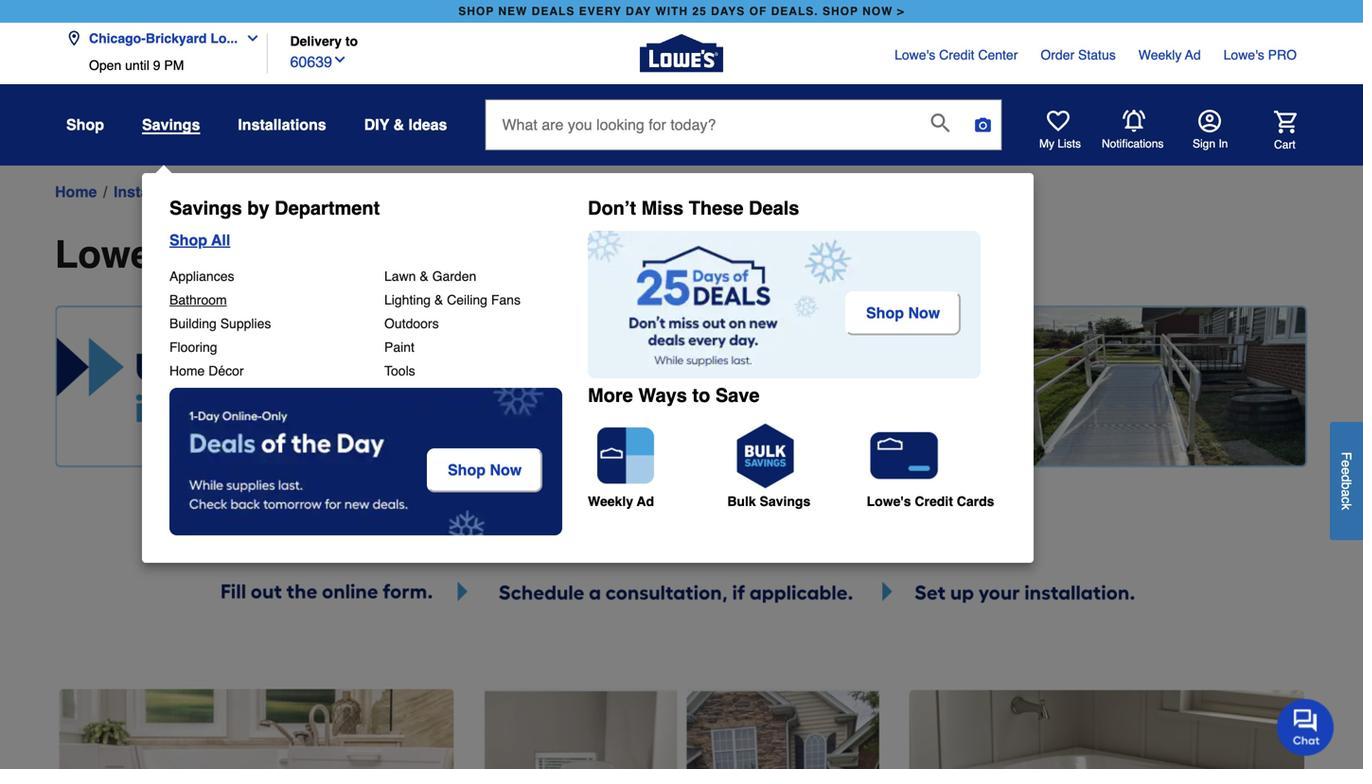 Task type: locate. For each thing, give the bounding box(es) containing it.
to
[[345, 34, 358, 49], [692, 385, 710, 407]]

chevron down image
[[238, 31, 260, 46]]

2 shop from the left
[[823, 5, 859, 18]]

order status
[[1041, 47, 1116, 62]]

bulk
[[727, 494, 756, 509]]

deals.
[[771, 5, 819, 18]]

1 horizontal spatial shop now button
[[845, 292, 961, 336]]

home™ right by
[[277, 183, 333, 201]]

lowe's livable home™ services
[[174, 183, 395, 201], [55, 233, 643, 276]]

0 vertical spatial shop now
[[866, 304, 940, 322]]

lowe's left pro
[[1224, 47, 1265, 62]]

k
[[1339, 504, 1354, 510]]

services up shop all link at the top of page
[[337, 183, 395, 201]]

1 horizontal spatial shop now link
[[845, 292, 961, 336]]

lo...
[[211, 31, 238, 46]]

2 vertical spatial &
[[434, 293, 443, 308]]

outdoors link
[[384, 316, 439, 331]]

lowe's home improvement account image
[[1199, 110, 1221, 133]]

0 horizontal spatial shop
[[458, 5, 494, 18]]

0 vertical spatial lowe's livable home™ services
[[174, 183, 395, 201]]

services down don't
[[487, 233, 643, 276]]

diy
[[364, 116, 389, 133]]

1 vertical spatial savings
[[169, 197, 242, 219]]

shop now for the bottommost shop now link
[[448, 462, 522, 479]]

0 vertical spatial shop now link
[[845, 292, 961, 336]]

0 horizontal spatial now
[[490, 462, 522, 479]]

& down lawn & garden link
[[434, 293, 443, 308]]

home™ up the lighting
[[333, 233, 477, 276]]

lowe's
[[895, 47, 936, 62], [1224, 47, 1265, 62], [867, 494, 911, 509]]

1 vertical spatial weekly
[[588, 494, 633, 509]]

d
[[1339, 475, 1354, 482]]

0 horizontal spatial services
[[337, 183, 395, 201]]

lowe's down >
[[895, 47, 936, 62]]

1 vertical spatial services
[[487, 233, 643, 276]]

bulk savings link
[[727, 418, 865, 509]]

lowe's home improvement cart image
[[1274, 111, 1297, 133]]

None search field
[[485, 99, 1002, 168]]

0 vertical spatial savings
[[142, 116, 200, 133]]

lawn & garden link
[[384, 269, 476, 284]]

new
[[498, 5, 528, 18]]

0 vertical spatial home™
[[277, 183, 333, 201]]

shop now button
[[845, 292, 961, 336], [427, 449, 543, 493]]

a beige bathroom with a white bathtub converted into a step-in tub. image
[[910, 690, 1305, 770]]

delivery to
[[290, 34, 358, 49]]

1 vertical spatial lowe's livable home™ services
[[55, 233, 643, 276]]

0 vertical spatial livable
[[225, 183, 273, 201]]

& inside button
[[393, 116, 404, 133]]

0 vertical spatial services
[[337, 183, 395, 201]]

lowe's livable home™ services down department
[[55, 233, 643, 276]]

1 vertical spatial shop now
[[448, 462, 522, 479]]

shop now
[[866, 304, 940, 322], [448, 462, 522, 479]]

>
[[897, 5, 905, 18]]

savings down pm
[[142, 116, 200, 133]]

0 horizontal spatial &
[[393, 116, 404, 133]]

update your home with our independent-living services. image
[[55, 306, 1308, 468]]

1 vertical spatial shop now button
[[427, 449, 543, 493]]

lawn & garden lighting & ceiling fans outdoors paint tools
[[384, 269, 521, 379]]

lowe's home improvement notification center image
[[1123, 110, 1146, 133]]

savings for savings
[[142, 116, 200, 133]]

1 horizontal spatial weekly ad link
[[1139, 45, 1201, 64]]

tools link
[[384, 364, 415, 379]]

60639 button
[[290, 49, 347, 73]]

weekly ad link right "status"
[[1139, 45, 1201, 64]]

now
[[863, 5, 893, 18]]

0 vertical spatial weekly ad
[[1139, 47, 1201, 62]]

 image
[[55, 525, 1308, 614]]

&
[[393, 116, 404, 133], [420, 269, 429, 284], [434, 293, 443, 308]]

ad
[[1185, 47, 1201, 62], [637, 494, 654, 509]]

credit for cards
[[915, 494, 953, 509]]

0 vertical spatial credit
[[939, 47, 975, 62]]

building
[[169, 316, 217, 331]]

& right the diy
[[393, 116, 404, 133]]

1 vertical spatial weekly ad link
[[588, 418, 726, 509]]

lowe's livable home™ services down installations button
[[174, 183, 395, 201]]

paint link
[[384, 340, 415, 355]]

bathroom
[[169, 293, 227, 308]]

savings right the bulk
[[760, 494, 811, 509]]

installations
[[238, 116, 326, 133]]

lowe's
[[174, 183, 221, 201], [55, 233, 182, 276]]

open
[[89, 58, 121, 73]]

1 horizontal spatial ad
[[1185, 47, 1201, 62]]

weekly ad link down ways
[[588, 418, 726, 509]]

0 horizontal spatial weekly
[[588, 494, 633, 509]]

lowe's livable home™ services link
[[174, 181, 395, 204]]

lowe's up shop all
[[174, 183, 221, 201]]

weekly ad link
[[1139, 45, 1201, 64], [588, 418, 726, 509]]

e up d
[[1339, 460, 1354, 468]]

credit left cards
[[915, 494, 953, 509]]

1 vertical spatial credit
[[915, 494, 953, 509]]

1 horizontal spatial services
[[487, 233, 643, 276]]

in
[[1219, 137, 1228, 151]]

ideas
[[409, 116, 447, 133]]

chicago-brickyard lo...
[[89, 31, 238, 46]]

0 vertical spatial to
[[345, 34, 358, 49]]

0 horizontal spatial home™
[[277, 183, 333, 201]]

0 horizontal spatial shop now
[[448, 462, 522, 479]]

weekly ad
[[1139, 47, 1201, 62], [588, 494, 654, 509]]

1 horizontal spatial now
[[908, 304, 940, 322]]

shop left "new"
[[458, 5, 494, 18]]

1 horizontal spatial shop
[[823, 5, 859, 18]]

shop left 'now'
[[823, 5, 859, 18]]

1 horizontal spatial weekly
[[1139, 47, 1182, 62]]

home left install
[[55, 183, 97, 201]]

shop
[[458, 5, 494, 18], [823, 5, 859, 18]]

building supplies link
[[169, 316, 271, 331]]

savings up shop all
[[169, 197, 242, 219]]

lowe's for lowe's credit cards
[[867, 494, 911, 509]]

1 vertical spatial livable
[[192, 233, 323, 276]]

0 vertical spatial &
[[393, 116, 404, 133]]

credit left the center
[[939, 47, 975, 62]]

livable up all at the left
[[225, 183, 273, 201]]

chicago-
[[89, 31, 146, 46]]

brickyard
[[146, 31, 207, 46]]

open until 9 pm
[[89, 58, 184, 73]]

0 vertical spatial ad
[[1185, 47, 1201, 62]]

0 vertical spatial home
[[55, 183, 97, 201]]

1 horizontal spatial to
[[692, 385, 710, 407]]

Search Query text field
[[486, 100, 916, 150]]

0 horizontal spatial ad
[[637, 494, 654, 509]]

lowe's left cards
[[867, 494, 911, 509]]

status
[[1078, 47, 1116, 62]]

& right lawn
[[420, 269, 429, 284]]

1 e from the top
[[1339, 460, 1354, 468]]

order
[[1041, 47, 1075, 62]]

lowe's credit center
[[895, 47, 1018, 62]]

0 horizontal spatial shop now button
[[427, 449, 543, 493]]

services
[[337, 183, 395, 201], [487, 233, 643, 276]]

0 vertical spatial lowe's
[[174, 183, 221, 201]]

0 horizontal spatial home
[[55, 183, 97, 201]]

now
[[908, 304, 940, 322], [490, 462, 522, 479]]

savings for savings by department
[[169, 197, 242, 219]]

lowe's down the install link
[[55, 233, 182, 276]]

1 vertical spatial to
[[692, 385, 710, 407]]

0 vertical spatial weekly
[[1139, 47, 1182, 62]]

my
[[1040, 137, 1055, 151]]

1 vertical spatial home
[[169, 364, 205, 379]]

home™
[[277, 183, 333, 201], [333, 233, 477, 276]]

1 vertical spatial &
[[420, 269, 429, 284]]

lowe's home improvement lists image
[[1047, 110, 1070, 133]]

e up b
[[1339, 468, 1354, 475]]

notifications
[[1102, 137, 1164, 151]]

to left save
[[692, 385, 710, 407]]

1 horizontal spatial shop now
[[866, 304, 940, 322]]

0 vertical spatial shop now button
[[845, 292, 961, 336]]

& for lawn
[[420, 269, 429, 284]]

1 horizontal spatial home
[[169, 364, 205, 379]]

savings
[[142, 116, 200, 133], [169, 197, 242, 219], [760, 494, 811, 509]]

1 horizontal spatial home™
[[333, 233, 477, 276]]

shop now button for the bottommost shop now link
[[427, 449, 543, 493]]

1 vertical spatial weekly ad
[[588, 494, 654, 509]]

miss
[[642, 197, 684, 219]]

install
[[114, 183, 157, 201]]

0 horizontal spatial shop now link
[[427, 449, 547, 493]]

1 horizontal spatial &
[[420, 269, 429, 284]]

bulk savings
[[727, 494, 811, 509]]

b
[[1339, 482, 1354, 490]]

department
[[275, 197, 380, 219]]

& for diy
[[393, 116, 404, 133]]

location image
[[66, 31, 81, 46]]

livable down by
[[192, 233, 323, 276]]

to up chevron down icon
[[345, 34, 358, 49]]

1 shop from the left
[[458, 5, 494, 18]]

home down flooring
[[169, 364, 205, 379]]



Task type: vqa. For each thing, say whether or not it's contained in the screenshot.
Baskets & Storage Containers link
no



Task type: describe. For each thing, give the bounding box(es) containing it.
my lists
[[1040, 137, 1081, 151]]

more
[[588, 385, 633, 407]]

ceiling
[[447, 293, 488, 308]]

delivery
[[290, 34, 342, 49]]

with
[[656, 5, 688, 18]]

cart button
[[1248, 111, 1297, 152]]

lowe's credit cards link
[[867, 418, 1004, 509]]

shop all link
[[169, 231, 574, 250]]

bathroom link
[[169, 293, 227, 308]]

2 horizontal spatial &
[[434, 293, 443, 308]]

0 vertical spatial now
[[908, 304, 940, 322]]

1 vertical spatial now
[[490, 462, 522, 479]]

paint
[[384, 340, 415, 355]]

garden
[[432, 269, 476, 284]]

shop new deals every day with 25 days of deals. shop now > link
[[455, 0, 909, 23]]

weekly ad icon. image
[[588, 418, 664, 494]]

25 days of deals. don't miss out on new deals every day. while supplies last. image
[[588, 231, 981, 379]]

0 horizontal spatial weekly ad
[[588, 494, 654, 509]]

fans
[[491, 293, 521, 308]]

lowe's pro
[[1224, 47, 1297, 62]]

lowe's pro link
[[1224, 45, 1297, 64]]

shop now for shop now link to the top
[[866, 304, 940, 322]]

more ways to save
[[588, 385, 760, 407]]

lowe's for lowe's pro
[[1224, 47, 1265, 62]]

lowe's home improvement logo image
[[640, 12, 723, 95]]

2 vertical spatial savings
[[760, 494, 811, 509]]

a
[[1339, 490, 1354, 497]]

25
[[692, 5, 707, 18]]

f
[[1339, 452, 1354, 460]]

1 vertical spatial lowe's
[[55, 233, 182, 276]]

don't
[[588, 197, 636, 219]]

shop button
[[66, 108, 104, 142]]

search image
[[931, 114, 950, 133]]

sign in
[[1193, 137, 1228, 151]]

flooring link
[[169, 340, 217, 355]]

cards
[[957, 494, 994, 509]]

supplies
[[220, 316, 271, 331]]

don't miss these deals
[[588, 197, 799, 219]]

a credit card icon. image
[[867, 418, 943, 494]]

pm
[[164, 58, 184, 73]]

cart
[[1274, 138, 1296, 151]]

shop new deals every day with 25 days of deals. shop now >
[[458, 5, 905, 18]]

these
[[689, 197, 744, 219]]

order status link
[[1041, 45, 1116, 64]]

appliances
[[169, 269, 234, 284]]

0 vertical spatial weekly ad link
[[1139, 45, 1201, 64]]

1 vertical spatial ad
[[637, 494, 654, 509]]

installations button
[[238, 108, 326, 142]]

a stair lift chair inside a home and an accessibility ramp in front of a brick home. image
[[484, 690, 879, 770]]

chicago-brickyard lo... button
[[66, 19, 268, 58]]

sign
[[1193, 137, 1216, 151]]

my lists link
[[1040, 110, 1081, 151]]

lawn
[[384, 269, 416, 284]]

lowe's inside lowe's livable home™ services link
[[174, 183, 221, 201]]

by
[[247, 197, 269, 219]]

9
[[153, 58, 160, 73]]

1-day online-only deals of the day. while supplies last. image
[[169, 388, 562, 536]]

every
[[579, 5, 622, 18]]

all
[[211, 231, 230, 249]]

outdoors
[[384, 316, 439, 331]]

camera image
[[974, 116, 993, 134]]

savings by department
[[169, 197, 380, 219]]

lighting & ceiling fans link
[[384, 293, 521, 308]]

appliances link
[[169, 269, 234, 284]]

ways
[[638, 385, 687, 407]]

1 vertical spatial home™
[[333, 233, 477, 276]]

2 e from the top
[[1339, 468, 1354, 475]]

lists
[[1058, 137, 1081, 151]]

c
[[1339, 497, 1354, 504]]

diy & ideas
[[364, 116, 447, 133]]

of
[[749, 5, 767, 18]]

0 horizontal spatial to
[[345, 34, 358, 49]]

savings button
[[142, 116, 200, 134]]

appliances bathroom building supplies flooring home décor
[[169, 269, 271, 379]]

lighting
[[384, 293, 431, 308]]

bulk savings icon. image
[[727, 418, 803, 494]]

day
[[626, 5, 652, 18]]

lowe's credit cards
[[867, 494, 994, 509]]

sign in button
[[1193, 110, 1228, 151]]

save
[[716, 385, 760, 407]]

chat invite button image
[[1277, 699, 1335, 757]]

diy & ideas button
[[364, 108, 447, 142]]

1 vertical spatial shop now link
[[427, 449, 547, 493]]

tools
[[384, 364, 415, 379]]

deals
[[749, 197, 799, 219]]

shop all
[[169, 231, 230, 249]]

shop now button for shop now link to the top
[[845, 292, 961, 336]]

home inside appliances bathroom building supplies flooring home décor
[[169, 364, 205, 379]]

pro
[[1268, 47, 1297, 62]]

until
[[125, 58, 149, 73]]

flooring
[[169, 340, 217, 355]]

f e e d b a c k button
[[1330, 422, 1363, 540]]

a bathroom with a white step-in bathtub with a built-in seat and the tub door open. image
[[59, 690, 454, 770]]

days
[[711, 5, 745, 18]]

install link
[[114, 181, 157, 204]]

f e e d b a c k
[[1339, 452, 1354, 510]]

lowe's for lowe's credit center
[[895, 47, 936, 62]]

décor
[[209, 364, 244, 379]]

1 horizontal spatial weekly ad
[[1139, 47, 1201, 62]]

deals
[[532, 5, 575, 18]]

credit for center
[[939, 47, 975, 62]]

0 horizontal spatial weekly ad link
[[588, 418, 726, 509]]

chevron down image
[[332, 52, 347, 67]]

home link
[[55, 181, 97, 204]]



